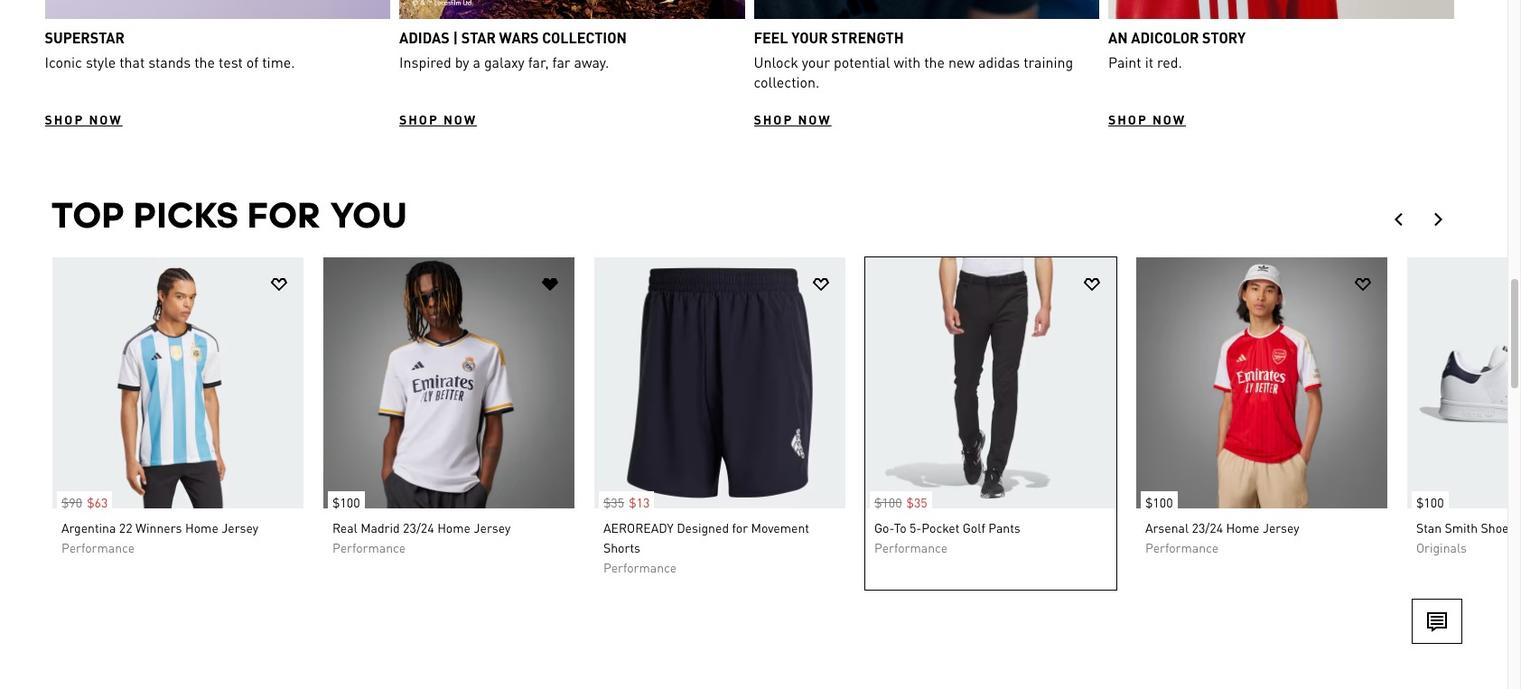 Task type: describe. For each thing, give the bounding box(es) containing it.
top picks for you
[[51, 194, 408, 236]]

shop for unlock your potential with the new adidas training collection.
[[754, 112, 793, 128]]

paint
[[1109, 53, 1142, 72]]

now for that
[[89, 112, 123, 128]]

new
[[949, 53, 975, 72]]

list containing superstar
[[45, 0, 1463, 129]]

stan smith shoes image
[[1408, 258, 1521, 509]]

performance inside arsenal 23/24 home jersey performance
[[1146, 540, 1219, 556]]

home for winners
[[185, 520, 218, 536]]

1 $35 from the left
[[603, 495, 624, 511]]

inspired
[[399, 53, 451, 72]]

for
[[732, 520, 748, 536]]

smith
[[1445, 520, 1478, 536]]

jersey inside arsenal 23/24 home jersey performance
[[1263, 520, 1300, 536]]

$100 for 3rd "$100" 'link' from left
[[1417, 495, 1444, 511]]

23/24 inside the real madrid 23/24 home jersey performance
[[403, 520, 434, 536]]

style
[[86, 53, 116, 72]]

go-to 5-pocket golf pants performance
[[875, 520, 1021, 556]]

far,
[[528, 53, 549, 72]]

jersey for real madrid 23/24 home jersey performance
[[474, 520, 511, 536]]

feel your strength unlock your potential with the new adidas training collection.
[[754, 28, 1074, 92]]

$100 for "$100" 'link' for arsenal 23/24 home jersey
[[1146, 495, 1173, 511]]

of
[[246, 53, 259, 72]]

performance for aeroready designed for movement shorts
[[603, 560, 677, 576]]

to
[[894, 520, 907, 536]]

shop now for iconic style that stands the test of time.
[[45, 112, 123, 128]]

strength
[[831, 28, 904, 47]]

adidas
[[978, 53, 1020, 72]]

shoes
[[1481, 520, 1515, 536]]

golf
[[963, 520, 985, 536]]

you
[[330, 194, 408, 236]]

shop now button for inspired by a galaxy far, far away.
[[399, 111, 477, 129]]

story
[[1203, 28, 1246, 47]]

shop now button for unlock your potential with the new adidas training collection.
[[754, 111, 832, 129]]

test
[[219, 53, 243, 72]]

top
[[51, 194, 126, 236]]

shop now button for paint it red.
[[1109, 111, 1186, 129]]

now for paint
[[1153, 112, 1186, 128]]

superstar iconic style that stands the test of time.
[[45, 28, 295, 72]]

stan
[[1417, 520, 1442, 536]]

collection.
[[754, 73, 820, 92]]

home for 23/24
[[437, 520, 471, 536]]

now for unlock
[[798, 112, 832, 128]]

originals
[[1417, 540, 1467, 556]]

designed
[[677, 520, 729, 536]]

your
[[792, 28, 828, 47]]

shop now button for iconic style that stands the test of time.
[[45, 111, 123, 129]]

picks
[[134, 194, 240, 236]]

22
[[119, 520, 132, 536]]

shorts
[[603, 540, 640, 556]]

argentina
[[61, 520, 116, 536]]

that
[[119, 53, 145, 72]]

adicolor
[[1131, 28, 1199, 47]]

$100 link for arsenal 23/24 home jersey
[[1137, 483, 1178, 514]]

go-to 5-pocket golf pants image
[[865, 258, 1117, 509]]

the inside "feel your strength unlock your potential with the new adidas training collection."
[[924, 53, 945, 72]]

|
[[453, 28, 458, 47]]

list containing $90
[[0, 257, 1521, 597]]

$13
[[629, 495, 650, 511]]

superstar
[[45, 28, 125, 47]]

shop now for paint it red.
[[1109, 112, 1186, 128]]

$35 $13
[[603, 495, 650, 511]]

$90
[[61, 495, 82, 511]]



Task type: locate. For each thing, give the bounding box(es) containing it.
aeroready designed for movement shorts image
[[594, 258, 846, 509]]

performance down madrid
[[332, 540, 406, 556]]

performance for real madrid 23/24 home jersey
[[332, 540, 406, 556]]

iconic
[[45, 53, 82, 72]]

winners
[[136, 520, 182, 536]]

home right 'winners'
[[185, 520, 218, 536]]

jersey inside the real madrid 23/24 home jersey performance
[[474, 520, 511, 536]]

performance down 'arsenal'
[[1146, 540, 1219, 556]]

far
[[553, 53, 571, 72]]

2 now from the left
[[443, 112, 477, 128]]

stands
[[148, 53, 191, 72]]

2 horizontal spatial home
[[1226, 520, 1260, 536]]

$100 up 'arsenal'
[[1146, 495, 1173, 511]]

aeroready
[[603, 520, 674, 536]]

shop now button down "inspired"
[[399, 111, 477, 129]]

$90 $63
[[61, 495, 108, 511]]

shop now down style
[[45, 112, 123, 128]]

2 23/24 from the left
[[1192, 520, 1223, 536]]

red.
[[1157, 53, 1182, 72]]

collection
[[542, 28, 627, 47]]

star
[[461, 28, 496, 47]]

shop now button down style
[[45, 111, 123, 129]]

shop down iconic
[[45, 112, 84, 128]]

$35 left $13
[[603, 495, 624, 511]]

real madrid 23/24 home jersey performance
[[332, 520, 511, 556]]

1 vertical spatial list
[[0, 257, 1521, 597]]

4 $100 from the left
[[1417, 495, 1444, 511]]

home right madrid
[[437, 520, 471, 536]]

list
[[45, 0, 1463, 129], [0, 257, 1521, 597]]

4 shop now from the left
[[1109, 112, 1186, 128]]

performance for argentina 22 winners home jersey
[[61, 540, 135, 556]]

1 home from the left
[[185, 520, 218, 536]]

shop down collection.
[[754, 112, 793, 128]]

time.
[[262, 53, 295, 72]]

1 horizontal spatial 23/24
[[1192, 520, 1223, 536]]

shop now down collection.
[[754, 112, 832, 128]]

2 shop from the left
[[399, 112, 439, 128]]

arsenal 23/24 home jersey performance
[[1146, 520, 1300, 556]]

pants
[[989, 520, 1021, 536]]

performance inside the real madrid 23/24 home jersey performance
[[332, 540, 406, 556]]

$100 link up stan on the right bottom
[[1408, 483, 1449, 514]]

shop down "inspired"
[[399, 112, 439, 128]]

go-
[[875, 520, 894, 536]]

now down style
[[89, 112, 123, 128]]

$100 up go-
[[875, 495, 902, 511]]

the left test in the left of the page
[[194, 53, 215, 72]]

$100 up stan on the right bottom
[[1417, 495, 1444, 511]]

2 shop now button from the left
[[399, 111, 477, 129]]

jersey
[[222, 520, 258, 536], [474, 520, 511, 536], [1263, 520, 1300, 536]]

23/24 right 'arsenal'
[[1192, 520, 1223, 536]]

shop now for inspired by a galaxy far, far away.
[[399, 112, 477, 128]]

shop now button
[[45, 111, 123, 129], [399, 111, 477, 129], [754, 111, 832, 129], [1109, 111, 1186, 129]]

$35
[[603, 495, 624, 511], [907, 495, 928, 511]]

now down by
[[443, 112, 477, 128]]

shop down paint
[[1109, 112, 1148, 128]]

2 $35 from the left
[[907, 495, 928, 511]]

arsenal
[[1146, 520, 1189, 536]]

1 horizontal spatial jersey
[[474, 520, 511, 536]]

shop for paint it red.
[[1109, 112, 1148, 128]]

performance down argentina
[[61, 540, 135, 556]]

shop now
[[45, 112, 123, 128], [399, 112, 477, 128], [754, 112, 832, 128], [1109, 112, 1186, 128]]

feel
[[754, 28, 788, 47]]

3 shop now from the left
[[754, 112, 832, 128]]

shop for inspired by a galaxy far, far away.
[[399, 112, 439, 128]]

$100
[[332, 495, 360, 511], [875, 495, 902, 511], [1146, 495, 1173, 511], [1417, 495, 1444, 511]]

jersey inside argentina 22 winners home jersey performance
[[222, 520, 258, 536]]

1 shop now button from the left
[[45, 111, 123, 129]]

$100 for "$100" 'link' for real madrid 23/24 home jersey
[[332, 495, 360, 511]]

shop now button down collection.
[[754, 111, 832, 129]]

pocket
[[922, 520, 960, 536]]

1 horizontal spatial home
[[437, 520, 471, 536]]

2 the from the left
[[924, 53, 945, 72]]

1 horizontal spatial the
[[924, 53, 945, 72]]

shop now down it
[[1109, 112, 1186, 128]]

0 vertical spatial list
[[45, 0, 1463, 129]]

3 jersey from the left
[[1263, 520, 1300, 536]]

3 now from the left
[[798, 112, 832, 128]]

4 shop from the left
[[1109, 112, 1148, 128]]

shop now down "inspired"
[[399, 112, 477, 128]]

arsenal 23/24 home jersey image
[[1137, 258, 1388, 509]]

3 shop now button from the left
[[754, 111, 832, 129]]

the inside 'superstar iconic style that stands the test of time.'
[[194, 53, 215, 72]]

with
[[894, 53, 921, 72]]

1 now from the left
[[89, 112, 123, 128]]

an adicolor story paint it red.
[[1109, 28, 1246, 72]]

by
[[455, 53, 469, 72]]

1 the from the left
[[194, 53, 215, 72]]

3 home from the left
[[1226, 520, 1260, 536]]

$100 link up real
[[323, 483, 365, 514]]

your
[[802, 53, 830, 72]]

1 $100 from the left
[[332, 495, 360, 511]]

3 $100 from the left
[[1146, 495, 1173, 511]]

2 $100 link from the left
[[1137, 483, 1178, 514]]

$100 up real
[[332, 495, 360, 511]]

0 horizontal spatial the
[[194, 53, 215, 72]]

performance inside aeroready designed for movement shorts performance
[[603, 560, 677, 576]]

real madrid 23/24 home jersey image
[[323, 258, 575, 509]]

unlock
[[754, 53, 799, 72]]

0 horizontal spatial home
[[185, 520, 218, 536]]

$100 link up 'arsenal'
[[1137, 483, 1178, 514]]

2 shop now from the left
[[399, 112, 477, 128]]

shop
[[45, 112, 84, 128], [399, 112, 439, 128], [754, 112, 793, 128], [1109, 112, 1148, 128]]

home inside argentina 22 winners home jersey performance
[[185, 520, 218, 536]]

home inside the real madrid 23/24 home jersey performance
[[437, 520, 471, 536]]

training
[[1024, 53, 1074, 72]]

aeroready designed for movement shorts performance
[[603, 520, 809, 576]]

5-
[[910, 520, 922, 536]]

real
[[332, 520, 357, 536]]

potential
[[834, 53, 890, 72]]

23/24 inside arsenal 23/24 home jersey performance
[[1192, 520, 1223, 536]]

$100 link for real madrid 23/24 home jersey
[[323, 483, 365, 514]]

jersey for argentina 22 winners home jersey performance
[[222, 520, 258, 536]]

for
[[248, 194, 322, 236]]

shop for iconic style that stands the test of time.
[[45, 112, 84, 128]]

0 horizontal spatial jersey
[[222, 520, 258, 536]]

0 horizontal spatial 23/24
[[403, 520, 434, 536]]

$35 up 5-
[[907, 495, 928, 511]]

shop now for unlock your potential with the new adidas training collection.
[[754, 112, 832, 128]]

$100 $35
[[875, 495, 928, 511]]

3 shop from the left
[[754, 112, 793, 128]]

now
[[89, 112, 123, 128], [443, 112, 477, 128], [798, 112, 832, 128], [1153, 112, 1186, 128]]

the
[[194, 53, 215, 72], [924, 53, 945, 72]]

performance inside 'go-to 5-pocket golf pants performance'
[[875, 540, 948, 556]]

performance down shorts
[[603, 560, 677, 576]]

galaxy
[[484, 53, 525, 72]]

away.
[[574, 53, 609, 72]]

stan smith shoes originals
[[1417, 520, 1515, 556]]

argentina 22 winners home jersey image
[[52, 258, 304, 509]]

2 horizontal spatial $100 link
[[1408, 483, 1449, 514]]

argentina 22 winners home jersey performance
[[61, 520, 258, 556]]

4 shop now button from the left
[[1109, 111, 1186, 129]]

performance down 5-
[[875, 540, 948, 556]]

2 jersey from the left
[[474, 520, 511, 536]]

the left new
[[924, 53, 945, 72]]

wars
[[499, 28, 539, 47]]

adidas
[[399, 28, 450, 47]]

performance
[[61, 540, 135, 556], [332, 540, 406, 556], [875, 540, 948, 556], [1146, 540, 1219, 556], [603, 560, 677, 576]]

1 jersey from the left
[[222, 520, 258, 536]]

1 horizontal spatial $100 link
[[1137, 483, 1178, 514]]

2 horizontal spatial jersey
[[1263, 520, 1300, 536]]

2 $100 from the left
[[875, 495, 902, 511]]

1 $100 link from the left
[[323, 483, 365, 514]]

1 23/24 from the left
[[403, 520, 434, 536]]

it
[[1145, 53, 1154, 72]]

1 shop from the left
[[45, 112, 84, 128]]

shop now button down it
[[1109, 111, 1186, 129]]

adidas | star wars collection inspired by a galaxy far, far away.
[[399, 28, 627, 72]]

home
[[185, 520, 218, 536], [437, 520, 471, 536], [1226, 520, 1260, 536]]

now down red.
[[1153, 112, 1186, 128]]

movement
[[751, 520, 809, 536]]

0 horizontal spatial $100 link
[[323, 483, 365, 514]]

home inside arsenal 23/24 home jersey performance
[[1226, 520, 1260, 536]]

2 home from the left
[[437, 520, 471, 536]]

$63
[[87, 495, 108, 511]]

4 now from the left
[[1153, 112, 1186, 128]]

$100 link
[[323, 483, 365, 514], [1137, 483, 1178, 514], [1408, 483, 1449, 514]]

0 horizontal spatial $35
[[603, 495, 624, 511]]

home right 'arsenal'
[[1226, 520, 1260, 536]]

3 $100 link from the left
[[1408, 483, 1449, 514]]

now down collection.
[[798, 112, 832, 128]]

23/24
[[403, 520, 434, 536], [1192, 520, 1223, 536]]

madrid
[[361, 520, 400, 536]]

now for wars
[[443, 112, 477, 128]]

1 horizontal spatial $35
[[907, 495, 928, 511]]

a
[[473, 53, 481, 72]]

1 shop now from the left
[[45, 112, 123, 128]]

23/24 right madrid
[[403, 520, 434, 536]]

performance inside argentina 22 winners home jersey performance
[[61, 540, 135, 556]]

an
[[1109, 28, 1128, 47]]



Task type: vqa. For each thing, say whether or not it's contained in the screenshot.


